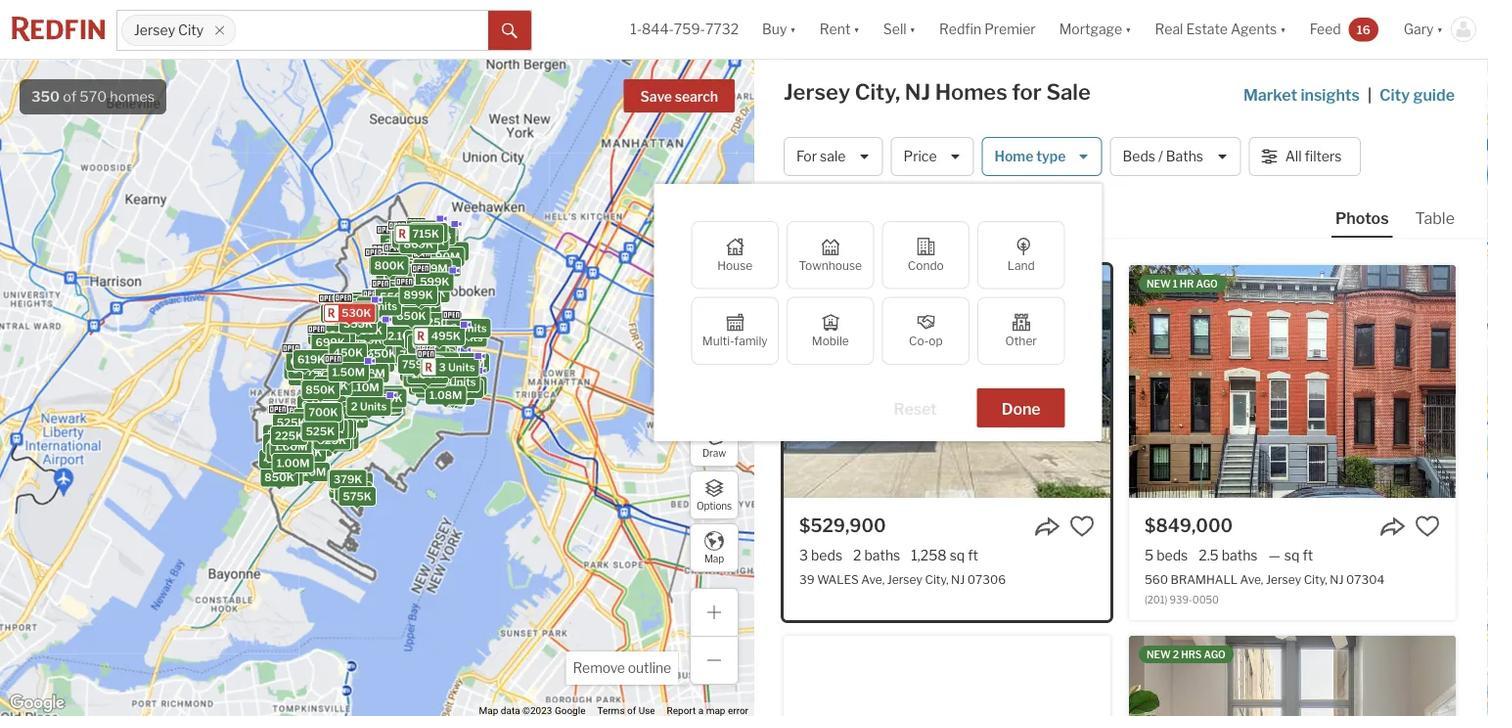 Task type: describe. For each thing, give the bounding box(es) containing it.
0 vertical spatial 975k
[[325, 307, 354, 320]]

939-
[[1170, 594, 1193, 606]]

699k down "969k"
[[314, 393, 344, 406]]

759-
[[674, 21, 706, 38]]

listed
[[802, 278, 837, 290]]

1 vertical spatial 1.00m
[[277, 457, 310, 470]]

2 hr from the left
[[1180, 278, 1195, 290]]

2 vertical spatial 599k
[[280, 438, 310, 451]]

1.40m up 560k
[[380, 329, 412, 342]]

for sale button
[[784, 137, 883, 176]]

0 horizontal spatial 825k
[[307, 418, 337, 431]]

0 vertical spatial 1.08m
[[405, 291, 438, 303]]

0 horizontal spatial 589k
[[281, 448, 310, 460]]

570 inside 570 homes • sort recommended
[[784, 204, 811, 221]]

870k
[[329, 361, 358, 374]]

0 vertical spatial 550k
[[380, 291, 410, 303]]

favorite button image
[[1070, 514, 1095, 539]]

1,258 sq ft
[[912, 547, 979, 564]]

House checkbox
[[692, 221, 779, 289]]

1 vertical spatial 600k
[[319, 423, 349, 436]]

950k down 1.06m
[[404, 281, 434, 293]]

1 vertical spatial 1.30m
[[419, 350, 452, 363]]

0 vertical spatial 660k
[[407, 284, 437, 297]]

0 vertical spatial 225k
[[346, 307, 374, 320]]

options button
[[690, 471, 739, 520]]

699k up 619k
[[316, 336, 345, 349]]

real
[[1156, 21, 1184, 38]]

guide
[[1414, 85, 1455, 104]]

sq for 1,258
[[950, 547, 965, 564]]

market insights link
[[1244, 64, 1360, 107]]

1.38m
[[353, 400, 385, 413]]

0 vertical spatial 500k
[[314, 356, 344, 369]]

1 horizontal spatial 250k
[[427, 316, 456, 329]]

0 horizontal spatial 485k
[[341, 303, 370, 315]]

215k
[[350, 306, 377, 318]]

city guide link
[[1380, 83, 1459, 107]]

map button
[[690, 524, 739, 573]]

ft for 1,258 sq ft
[[968, 547, 979, 564]]

1 vertical spatial 599k
[[303, 419, 332, 432]]

▾ for mortgage ▾
[[1126, 21, 1132, 38]]

done
[[1002, 399, 1041, 418]]

co-op
[[909, 334, 943, 348]]

1 horizontal spatial 1.35m
[[411, 344, 444, 357]]

930k
[[416, 377, 446, 390]]

mortgage ▾ button
[[1060, 0, 1132, 59]]

619k
[[298, 353, 325, 366]]

multi-
[[703, 334, 735, 348]]

2 vertical spatial 1.08m
[[430, 389, 462, 402]]

0 vertical spatial 579k
[[321, 342, 350, 355]]

family
[[735, 334, 768, 348]]

2 vertical spatial 1.20m
[[408, 349, 440, 362]]

529k
[[267, 428, 296, 441]]

redfin premier button
[[928, 0, 1048, 59]]

remove outline button
[[566, 652, 678, 685]]

07304
[[1347, 572, 1385, 587]]

sell ▾ button
[[884, 0, 916, 59]]

real estate agents ▾
[[1156, 21, 1287, 38]]

$849,000
[[1145, 515, 1233, 536]]

photo of 39 wales ave, jersey city, nj 07306 image
[[784, 265, 1111, 498]]

real estate agents ▾ button
[[1144, 0, 1299, 59]]

950k down the 785k
[[411, 270, 441, 283]]

Land checkbox
[[978, 221, 1065, 289]]

0 vertical spatial city
[[178, 22, 204, 39]]

1 vertical spatial 1.08m
[[353, 367, 385, 380]]

baths for $849,000
[[1222, 547, 1258, 564]]

redfin
[[940, 21, 982, 38]]

1 vertical spatial 485k
[[416, 363, 446, 376]]

2.00m
[[430, 384, 464, 396]]

1 vertical spatial 850k
[[306, 384, 336, 396]]

5 beds
[[1145, 547, 1189, 564]]

house
[[718, 258, 753, 273]]

$529,900
[[800, 515, 886, 536]]

for
[[797, 148, 817, 165]]

2 vertical spatial 850k
[[265, 472, 294, 484]]

1 vertical spatial 2.10m
[[388, 330, 420, 343]]

1,258
[[912, 547, 947, 564]]

569k
[[332, 473, 362, 486]]

0 vertical spatial 1.25m
[[414, 252, 446, 265]]

buy ▾ button
[[763, 0, 797, 59]]

540k
[[340, 489, 370, 501]]

listed by redfin 1 hr ago
[[802, 278, 939, 290]]

16
[[1357, 22, 1371, 36]]

0 horizontal spatial 350k
[[315, 397, 345, 409]]

save search button
[[624, 79, 735, 113]]

3 beds
[[800, 547, 843, 564]]

of
[[63, 88, 77, 105]]

0 vertical spatial 599k
[[420, 276, 450, 288]]

dialog containing reset
[[654, 184, 1103, 441]]

reset
[[894, 399, 937, 418]]

819k
[[405, 238, 432, 251]]

1 vertical spatial 225k
[[275, 429, 303, 442]]

sale
[[820, 148, 846, 165]]

/
[[1159, 148, 1164, 165]]

0 vertical spatial 850k
[[417, 248, 446, 261]]

835k
[[337, 484, 366, 496]]

beds / baths button
[[1110, 137, 1242, 176]]

1 horizontal spatial 1.60m
[[418, 340, 451, 353]]

0 vertical spatial 350k
[[409, 337, 438, 350]]

520k
[[288, 364, 317, 376]]

1-844-759-7732 link
[[630, 21, 739, 38]]

2.5
[[1199, 547, 1219, 564]]

0 vertical spatial 649k
[[301, 399, 331, 411]]

1.90m
[[428, 251, 460, 263]]

beds for $849,000
[[1157, 547, 1189, 564]]

▾ for sell ▾
[[910, 21, 916, 38]]

beds
[[1123, 148, 1156, 165]]

buy ▾
[[763, 21, 797, 38]]

1 vertical spatial 500k
[[339, 476, 369, 489]]

buy
[[763, 21, 787, 38]]

350
[[31, 88, 60, 105]]

1 1 from the left
[[894, 278, 899, 290]]

jersey left remove jersey city image
[[134, 22, 175, 39]]

1 vertical spatial 579k
[[323, 423, 352, 436]]

1 vertical spatial 649k
[[325, 434, 355, 446]]

1 vertical spatial 550k
[[292, 447, 322, 459]]

1 vertical spatial 729k
[[328, 377, 356, 390]]

699k down 710k
[[342, 390, 372, 403]]

all filters
[[1286, 148, 1342, 165]]

other
[[1006, 334, 1037, 348]]

699k down 249k
[[353, 325, 383, 337]]

0 horizontal spatial 250k
[[320, 357, 349, 370]]

355k
[[344, 318, 373, 330]]

home type button
[[982, 137, 1103, 176]]

588k
[[405, 349, 435, 362]]

14 units
[[441, 380, 483, 393]]

880k
[[337, 371, 367, 383]]

0 vertical spatial 875k
[[337, 404, 366, 416]]

844-
[[642, 21, 674, 38]]

0 horizontal spatial 325k
[[318, 434, 347, 447]]

800k
[[375, 259, 405, 272]]

0 horizontal spatial 1.15m
[[336, 340, 367, 352]]

ago for new 2 hrs ago
[[1204, 649, 1226, 661]]

2 baths
[[854, 547, 901, 564]]

gary
[[1404, 21, 1434, 38]]

949k down 355k
[[353, 334, 382, 347]]

outline
[[628, 660, 671, 677]]

homes inside 570 homes • sort recommended
[[814, 204, 858, 221]]

450k
[[333, 346, 363, 359]]

0 vertical spatial 2.10m
[[398, 273, 430, 286]]

Other checkbox
[[978, 297, 1065, 365]]

townhouse
[[799, 258, 862, 273]]

|
[[1368, 85, 1372, 104]]

market insights | city guide
[[1244, 85, 1455, 104]]

new 1 hr ago
[[1147, 278, 1218, 290]]

baths for $529,900
[[865, 547, 901, 564]]

real estate agents ▾ link
[[1156, 0, 1287, 59]]

0 vertical spatial 1.30m
[[389, 268, 421, 281]]

2.08m
[[407, 360, 441, 372]]

favorite button checkbox
[[1415, 514, 1441, 539]]

1.40m up the 459k
[[442, 356, 474, 369]]

495k
[[431, 330, 461, 342]]

1.04m
[[452, 323, 485, 336]]

949k down 1.05m
[[391, 274, 420, 287]]

(201)
[[1145, 594, 1168, 606]]

560k
[[362, 347, 392, 359]]

Multi-family checkbox
[[692, 297, 779, 365]]

989k
[[335, 367, 365, 380]]



Task type: locate. For each thing, give the bounding box(es) containing it.
sq for —
[[1285, 547, 1300, 564]]

1 new from the top
[[1147, 278, 1171, 290]]

city, down '— sq ft'
[[1304, 572, 1328, 587]]

rent ▾ button
[[808, 0, 872, 59]]

1 horizontal spatial 325k
[[390, 300, 419, 313]]

multi-family
[[703, 334, 768, 348]]

549k
[[343, 305, 372, 318]]

2 ▾ from the left
[[854, 21, 860, 38]]

jersey up the for sale
[[784, 79, 851, 105]]

ave, down the 2 baths
[[862, 572, 885, 587]]

570 right 'of'
[[80, 88, 107, 105]]

homes right 'of'
[[110, 88, 155, 105]]

1 vertical spatial 875k
[[338, 479, 367, 491]]

1 horizontal spatial 550k
[[380, 291, 410, 303]]

1 horizontal spatial city
[[1380, 85, 1411, 104]]

639k
[[320, 363, 349, 376], [415, 369, 445, 381]]

775k
[[276, 444, 304, 457]]

2 1 from the left
[[1173, 278, 1178, 290]]

agents
[[1231, 21, 1278, 38]]

1.25m down 285k at the left of page
[[330, 363, 362, 376]]

729k
[[397, 339, 425, 351], [328, 377, 356, 390]]

0 vertical spatial 729k
[[397, 339, 425, 351]]

▾ right agents
[[1281, 21, 1287, 38]]

submit search image
[[502, 23, 518, 39]]

1 horizontal spatial sq
[[1285, 547, 1300, 564]]

535k
[[308, 407, 337, 420]]

▾ right mortgage
[[1126, 21, 1132, 38]]

ave, inside 560 bramhall ave, jersey city, nj 07304 (201) 939-0050
[[1241, 572, 1264, 587]]

▾ for rent ▾
[[854, 21, 860, 38]]

nj for 39 wales ave, jersey city, nj 07306
[[951, 572, 965, 587]]

▾ right 'rent'
[[854, 21, 860, 38]]

639k down the 2.75m
[[415, 369, 445, 381]]

ave, for wales
[[862, 572, 885, 587]]

6 ▾ from the left
[[1437, 21, 1444, 38]]

1 vertical spatial 660k
[[314, 424, 344, 436]]

0 vertical spatial 600k
[[399, 351, 429, 364]]

sell
[[884, 21, 907, 38]]

favorite button image
[[1415, 514, 1441, 539]]

305k
[[406, 237, 436, 250]]

1 vertical spatial 900k
[[292, 363, 322, 376]]

new for new 2 hrs ago
[[1147, 649, 1171, 661]]

ft for — sq ft
[[1303, 547, 1314, 564]]

▾ for gary ▾
[[1437, 21, 1444, 38]]

op
[[929, 334, 943, 348]]

570 up the "townhouse" option
[[784, 204, 811, 221]]

660k down 535k
[[314, 424, 344, 436]]

reset button
[[869, 389, 962, 428]]

1 horizontal spatial 729k
[[397, 339, 425, 351]]

1.19m
[[417, 262, 448, 275]]

0 horizontal spatial 639k
[[320, 363, 349, 376]]

1 horizontal spatial 1.15m
[[452, 356, 482, 369]]

550k down 1.06m
[[380, 291, 410, 303]]

1 horizontal spatial 225k
[[346, 307, 374, 320]]

929k
[[395, 232, 424, 245]]

350k down "969k"
[[315, 397, 345, 409]]

599k down 789k
[[280, 438, 310, 451]]

850k down 444k
[[417, 248, 446, 261]]

0 vertical spatial 485k
[[341, 303, 370, 315]]

1 vertical spatial city
[[1380, 85, 1411, 104]]

480k up 870k
[[338, 342, 368, 355]]

2.10m up the 588k
[[388, 330, 420, 343]]

hrs
[[1182, 649, 1202, 661]]

949k
[[391, 274, 420, 287], [405, 281, 434, 294], [407, 291, 436, 303], [353, 334, 382, 347]]

beds for $529,900
[[811, 547, 843, 564]]

725k
[[415, 340, 444, 352]]

city left remove jersey city image
[[178, 22, 204, 39]]

900k up "969k"
[[292, 363, 322, 376]]

Townhouse checkbox
[[787, 221, 875, 289]]

0 horizontal spatial sq
[[950, 547, 965, 564]]

249k
[[347, 308, 376, 320]]

0 horizontal spatial 1.60m
[[298, 412, 331, 425]]

0 vertical spatial 1.20m
[[397, 268, 429, 280]]

0 vertical spatial 1.35m
[[411, 344, 444, 357]]

1 vertical spatial 975k
[[397, 336, 426, 349]]

▾ for buy ▾
[[790, 21, 797, 38]]

0 horizontal spatial ave,
[[862, 572, 885, 587]]

new for new 1 hr ago
[[1147, 278, 1171, 290]]

550k down 559k at the left of page
[[292, 447, 322, 459]]

1 horizontal spatial 660k
[[407, 284, 437, 297]]

39
[[800, 572, 815, 587]]

0 vertical spatial 325k
[[390, 300, 419, 313]]

0 horizontal spatial city
[[178, 22, 204, 39]]

beds up wales
[[811, 547, 843, 564]]

1 horizontal spatial 479k
[[335, 412, 364, 425]]

07306
[[968, 572, 1006, 587]]

660k down 1.19m
[[407, 284, 437, 297]]

0 horizontal spatial 550k
[[292, 447, 322, 459]]

759k
[[402, 358, 431, 371]]

city, for 560
[[1304, 572, 1328, 587]]

0 vertical spatial new
[[1147, 278, 1171, 290]]

950k up 2.08m
[[410, 339, 440, 351]]

0 horizontal spatial city,
[[855, 79, 901, 105]]

ave, down 2.5 baths
[[1241, 572, 1264, 587]]

900k up the 2.75m
[[399, 336, 429, 349]]

2 475k from the left
[[302, 361, 331, 374]]

375k
[[339, 486, 368, 498]]

jersey down '— sq ft'
[[1267, 572, 1302, 587]]

1 vertical spatial 575k
[[315, 398, 344, 411]]

1 vertical spatial new
[[1147, 649, 1171, 661]]

0 horizontal spatial nj
[[905, 79, 931, 105]]

2 horizontal spatial 850k
[[417, 248, 446, 261]]

2 ft from the left
[[1303, 547, 1314, 564]]

▾ right buy
[[790, 21, 797, 38]]

575k up the 459k
[[432, 355, 461, 367]]

1 ft from the left
[[968, 547, 979, 564]]

969k
[[318, 380, 348, 393]]

4 ▾ from the left
[[1126, 21, 1132, 38]]

1 baths from the left
[[865, 547, 901, 564]]

560
[[1145, 572, 1169, 587]]

350k up the 2.75m
[[409, 337, 438, 350]]

3 ▾ from the left
[[910, 21, 916, 38]]

1.15m up 14 units
[[452, 356, 482, 369]]

2 new from the top
[[1147, 649, 1171, 661]]

all
[[1286, 148, 1302, 165]]

949k down 1.06m
[[405, 281, 434, 294]]

0 vertical spatial 825k
[[352, 360, 382, 373]]

280k
[[408, 278, 438, 291]]

remove jersey city image
[[214, 24, 226, 36]]

0 horizontal spatial 1.25m
[[330, 363, 362, 376]]

1.05m
[[392, 255, 425, 268]]

option group containing house
[[692, 221, 1065, 365]]

799k
[[394, 258, 423, 271], [400, 343, 429, 356], [400, 348, 429, 361], [412, 355, 441, 368], [325, 360, 354, 373], [370, 389, 399, 402], [318, 396, 347, 409]]

1 hr from the left
[[901, 278, 915, 290]]

2 vertical spatial 1.30m
[[404, 365, 437, 378]]

789k
[[281, 416, 310, 429]]

▾ right gary on the right top of page
[[1437, 21, 1444, 38]]

0 horizontal spatial 1.35m
[[350, 364, 382, 377]]

2 horizontal spatial nj
[[1331, 572, 1344, 587]]

1.87m
[[439, 365, 470, 378]]

1 horizontal spatial nj
[[951, 572, 965, 587]]

2 vertical spatial 600k
[[298, 441, 328, 454]]

google image
[[5, 691, 69, 716]]

530k
[[342, 307, 371, 319]]

table button
[[1412, 208, 1459, 236]]

▾ right sell
[[910, 21, 916, 38]]

1 vertical spatial 570
[[784, 204, 811, 221]]

599k down 1.19m
[[420, 276, 450, 288]]

350k
[[409, 337, 438, 350], [315, 397, 345, 409]]

city, down sell
[[855, 79, 901, 105]]

0 vertical spatial 1.00m
[[275, 441, 308, 453]]

nj inside 560 bramhall ave, jersey city, nj 07304 (201) 939-0050
[[1331, 572, 1344, 587]]

1 vertical spatial 1.25m
[[330, 363, 362, 376]]

0 horizontal spatial 729k
[[328, 377, 356, 390]]

2 horizontal spatial city,
[[1304, 572, 1328, 587]]

0 vertical spatial 575k
[[432, 355, 461, 367]]

7732
[[706, 21, 739, 38]]

600k
[[399, 351, 429, 364], [319, 423, 349, 436], [298, 441, 328, 454]]

ago for new 1 hr ago
[[1197, 278, 1218, 290]]

ft up 07306
[[968, 547, 979, 564]]

options
[[697, 500, 732, 512]]

—
[[1269, 547, 1281, 564]]

nj left homes on the right top of the page
[[905, 79, 931, 105]]

redfin premier
[[940, 21, 1036, 38]]

option group inside dialog
[[692, 221, 1065, 365]]

jersey city
[[134, 22, 204, 39]]

for
[[1012, 79, 1042, 105]]

449k
[[419, 235, 448, 248]]

2 sq from the left
[[1285, 547, 1300, 564]]

None search field
[[236, 11, 488, 50]]

999k
[[414, 226, 444, 239], [417, 237, 447, 250], [380, 255, 410, 268], [408, 298, 437, 311], [373, 328, 402, 340], [421, 349, 451, 362], [421, 357, 450, 369]]

0 vertical spatial 900k
[[399, 336, 429, 349]]

map region
[[0, 0, 800, 716]]

jersey down 1,258
[[888, 572, 923, 587]]

0 vertical spatial 570
[[80, 88, 107, 105]]

city, for 39
[[925, 572, 949, 587]]

Condo checkbox
[[882, 221, 970, 289]]

dialog
[[654, 184, 1103, 441]]

850k down 299k
[[265, 472, 294, 484]]

0 horizontal spatial 900k
[[292, 363, 322, 376]]

0 vertical spatial 589k
[[322, 329, 352, 342]]

325k down '280k'
[[390, 300, 419, 313]]

649k down the 805k
[[325, 434, 355, 446]]

0 vertical spatial 479k
[[335, 412, 364, 425]]

825k down 560k
[[352, 360, 382, 373]]

next button image
[[1076, 373, 1095, 392]]

nj for 560 bramhall ave, jersey city, nj 07304 (201) 939-0050
[[1331, 572, 1344, 587]]

1 vertical spatial 350k
[[315, 397, 345, 409]]

1.15m up 1.28m
[[336, 340, 367, 352]]

1 vertical spatial 479k
[[272, 449, 301, 462]]

favorite button checkbox
[[1070, 514, 1095, 539]]

1.25m down 760k
[[414, 252, 446, 265]]

1.35m up the 676k on the bottom left
[[350, 364, 382, 377]]

825k up 415k
[[307, 418, 337, 431]]

589k up 450k
[[322, 329, 352, 342]]

5 ▾ from the left
[[1281, 21, 1287, 38]]

1.39m
[[324, 386, 357, 399]]

city, down 1,258
[[925, 572, 949, 587]]

625k
[[290, 355, 319, 368]]

415k
[[321, 436, 349, 449]]

0 horizontal spatial 225k
[[275, 429, 303, 442]]

1 horizontal spatial 639k
[[415, 369, 445, 381]]

1 horizontal spatial ave,
[[1241, 572, 1264, 587]]

1 horizontal spatial 1.25m
[[414, 252, 446, 265]]

1 ▾ from the left
[[790, 21, 797, 38]]

785k
[[409, 253, 438, 266]]

850k down 349k
[[306, 384, 336, 396]]

jersey inside 560 bramhall ave, jersey city, nj 07304 (201) 939-0050
[[1267, 572, 1302, 587]]

homes left '•'
[[814, 204, 858, 221]]

— sq ft
[[1269, 547, 1314, 564]]

420k
[[370, 301, 400, 313]]

1.30m
[[389, 268, 421, 281], [419, 350, 452, 363], [404, 365, 437, 378]]

1.50m
[[381, 293, 414, 306], [409, 334, 442, 346], [407, 355, 440, 368], [303, 355, 336, 368], [332, 366, 365, 379], [412, 368, 444, 381]]

sq right —
[[1285, 547, 1300, 564]]

1 horizontal spatial ft
[[1303, 547, 1314, 564]]

1 475k from the left
[[301, 360, 330, 373]]

560 bramhall ave, jersey city, nj 07304 (201) 939-0050
[[1145, 572, 1385, 606]]

2 vertical spatial 575k
[[343, 490, 372, 503]]

mortgage ▾
[[1060, 21, 1132, 38]]

480k up 989k
[[333, 350, 363, 363]]

city, inside 560 bramhall ave, jersey city, nj 07304 (201) 939-0050
[[1304, 572, 1328, 587]]

photo of 50 dey st unit 440, jersey city, nj 07306 image
[[1130, 636, 1456, 716]]

1.40m up 1.69m
[[411, 332, 443, 345]]

beds right 5
[[1157, 547, 1189, 564]]

0 horizontal spatial beds
[[811, 547, 843, 564]]

nj down 1,258 sq ft
[[951, 572, 965, 587]]

0 horizontal spatial 975k
[[325, 307, 354, 320]]

1 horizontal spatial homes
[[814, 204, 858, 221]]

379k
[[334, 473, 362, 486]]

baths
[[1167, 148, 1204, 165]]

1 vertical spatial 1.35m
[[350, 364, 382, 377]]

1 horizontal spatial baths
[[1222, 547, 1258, 564]]

949k down 1.19m
[[407, 291, 436, 303]]

condo
[[908, 258, 944, 273]]

0 vertical spatial homes
[[110, 88, 155, 105]]

575k down 379k
[[343, 490, 372, 503]]

2.10m down 1.05m
[[398, 273, 430, 286]]

2.75m
[[413, 351, 446, 364]]

1 horizontal spatial 825k
[[352, 360, 382, 373]]

estate
[[1187, 21, 1228, 38]]

1 vertical spatial 589k
[[281, 448, 310, 460]]

baths up 39 wales ave, jersey city, nj 07306
[[865, 547, 901, 564]]

city right |
[[1380, 85, 1411, 104]]

0 vertical spatial 1.15m
[[336, 340, 367, 352]]

1 horizontal spatial 589k
[[322, 329, 352, 342]]

hr
[[901, 278, 915, 290], [1180, 278, 1195, 290]]

950k
[[411, 270, 441, 283], [404, 281, 434, 293], [410, 339, 440, 351]]

done button
[[977, 389, 1065, 428]]

remove
[[573, 660, 625, 677]]

ft right —
[[1303, 547, 1314, 564]]

photo of 560 bramhall ave, jersey city, nj 07304 image
[[1130, 265, 1456, 498]]

option group
[[692, 221, 1065, 365]]

gary ▾
[[1404, 21, 1444, 38]]

479k down 529k
[[272, 449, 301, 462]]

0 horizontal spatial homes
[[110, 88, 155, 105]]

0 horizontal spatial ft
[[968, 547, 979, 564]]

589k down 559k at the left of page
[[281, 448, 310, 460]]

baths right 2.5
[[1222, 547, 1258, 564]]

579k up 415k
[[323, 423, 352, 436]]

1.25m
[[414, 252, 446, 265], [330, 363, 362, 376]]

850k
[[417, 248, 446, 261], [306, 384, 336, 396], [265, 472, 294, 484]]

1.69m
[[420, 347, 453, 360]]

Co-op checkbox
[[882, 297, 970, 365]]

1 horizontal spatial hr
[[1180, 278, 1195, 290]]

▾ inside "link"
[[1281, 21, 1287, 38]]

Mobile checkbox
[[787, 297, 875, 365]]

1.28m
[[337, 353, 368, 365]]

nj left 07304
[[1331, 572, 1344, 587]]

1.40m up 14 units
[[444, 359, 477, 371]]

1 sq from the left
[[950, 547, 965, 564]]

ave, for bramhall
[[1241, 572, 1264, 587]]

2 baths from the left
[[1222, 547, 1258, 564]]

1 horizontal spatial 570
[[784, 204, 811, 221]]

2 ave, from the left
[[1241, 572, 1264, 587]]

1 vertical spatial 825k
[[307, 418, 337, 431]]

550k
[[380, 291, 410, 303], [292, 447, 322, 459]]

2 beds from the left
[[1157, 547, 1189, 564]]

1 beds from the left
[[811, 547, 843, 564]]

baths
[[865, 547, 901, 564], [1222, 547, 1258, 564]]

jersey city, nj homes for sale
[[784, 79, 1091, 105]]

for sale
[[797, 148, 846, 165]]

table
[[1416, 208, 1455, 228]]

homes
[[935, 79, 1008, 105]]

bramhall
[[1171, 572, 1238, 587]]

479k down 399k
[[335, 412, 364, 425]]

0 horizontal spatial 479k
[[272, 449, 301, 462]]

639k up "969k"
[[320, 363, 349, 376]]

1 horizontal spatial 850k
[[306, 384, 336, 396]]

1 vertical spatial 1.20m
[[339, 321, 372, 333]]

sq right 1,258
[[950, 547, 965, 564]]

599k up 415k
[[303, 419, 332, 432]]

0 horizontal spatial hr
[[901, 278, 915, 290]]

649k up the 805k
[[301, 399, 331, 411]]

579k down 979k
[[321, 342, 350, 355]]

draw button
[[690, 418, 739, 467]]

1.35m
[[411, 344, 444, 357], [350, 364, 382, 377]]

1.35m up 2.08m
[[411, 344, 444, 357]]

1.60m
[[418, 340, 451, 353], [298, 412, 331, 425]]

city
[[178, 22, 204, 39], [1380, 85, 1411, 104]]

500k
[[314, 356, 344, 369], [339, 476, 369, 489]]

869k
[[404, 238, 434, 251]]

4.00m
[[406, 343, 441, 356], [408, 372, 443, 384], [327, 375, 362, 388], [326, 376, 361, 388]]

1 horizontal spatial 975k
[[397, 336, 426, 349]]

1 ave, from the left
[[862, 572, 885, 587]]

325k down the 805k
[[318, 434, 347, 447]]

475k
[[301, 360, 330, 373], [302, 361, 331, 374]]

575k down "969k"
[[315, 398, 344, 411]]



Task type: vqa. For each thing, say whether or not it's contained in the screenshot.
2.5
yes



